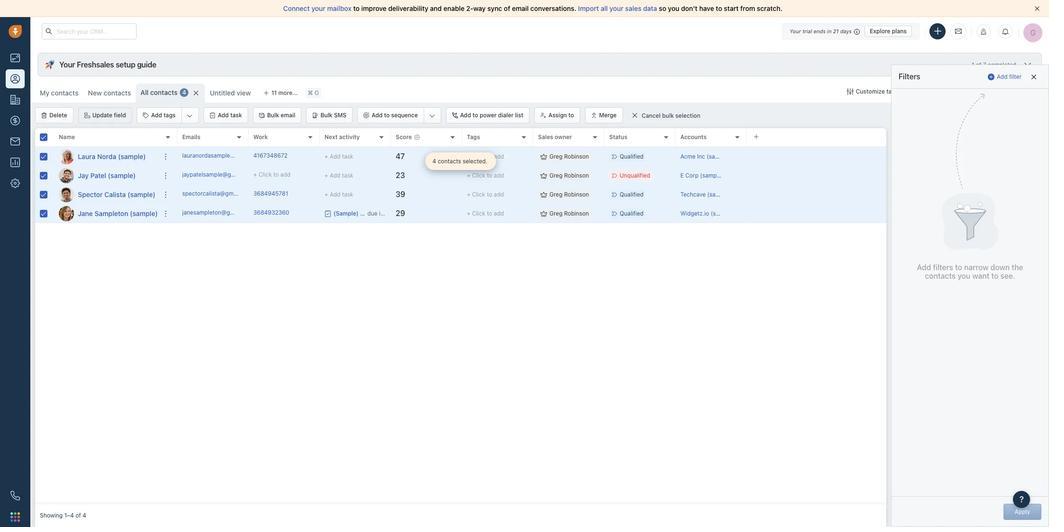 Task type: locate. For each thing, give the bounding box(es) containing it.
4 right 47
[[433, 158, 437, 165]]

1 horizontal spatial your
[[610, 4, 624, 12]]

robinson for 47
[[565, 153, 589, 160]]

4
[[182, 89, 186, 96], [433, 158, 437, 165], [83, 512, 86, 519]]

1 bulk from the left
[[267, 112, 279, 119]]

1 vertical spatial your
[[59, 60, 75, 69]]

bulk email
[[267, 112, 296, 119]]

1 of 7 completed
[[973, 61, 1017, 68]]

connect
[[283, 4, 310, 12]]

robinson
[[565, 153, 589, 160], [565, 172, 589, 179], [565, 191, 589, 198], [565, 210, 589, 217]]

jaypatelsample@gmail.com
[[182, 171, 255, 178]]

robinson for 39
[[565, 191, 589, 198]]

add contact
[[1007, 88, 1040, 95]]

(sample) right corp at top
[[701, 172, 724, 179]]

e corp (sample) link
[[681, 172, 724, 179]]

+ click to add for 23
[[467, 172, 504, 179]]

0 horizontal spatial bulk
[[267, 112, 279, 119]]

bulk down 11
[[267, 112, 279, 119]]

contacts for new
[[104, 89, 131, 97]]

angle down image
[[430, 111, 435, 121]]

you right so
[[669, 4, 680, 12]]

(sample) up spector calista (sample)
[[108, 171, 136, 179]]

to
[[354, 4, 360, 12], [716, 4, 723, 12], [384, 112, 390, 119], [473, 112, 479, 119], [569, 112, 574, 119], [487, 153, 493, 160], [274, 171, 279, 178], [487, 172, 493, 179], [487, 191, 493, 198], [487, 210, 493, 217], [956, 263, 963, 272], [992, 272, 999, 280]]

0 horizontal spatial your
[[59, 60, 75, 69]]

your
[[312, 4, 326, 12], [610, 4, 624, 12]]

way
[[474, 4, 486, 12]]

connect your mailbox link
[[283, 4, 354, 12]]

email image
[[956, 27, 963, 35]]

your left freshsales
[[59, 60, 75, 69]]

3684932360 link
[[254, 208, 290, 218]]

import inside button
[[925, 88, 943, 95]]

+ add task for 39
[[325, 191, 354, 198]]

add for add to sequence
[[372, 112, 383, 119]]

bulk inside 'button'
[[321, 112, 333, 119]]

qualified for 29
[[620, 210, 644, 217]]

2 vertical spatial + add task
[[325, 191, 354, 198]]

click for 29
[[472, 210, 486, 217]]

(sample) right "inc"
[[707, 153, 731, 160]]

you left want
[[958, 272, 971, 280]]

task for 47
[[342, 153, 354, 160]]

add inside button
[[372, 112, 383, 119]]

1 vertical spatial of
[[977, 61, 982, 68]]

1 + add task from the top
[[325, 153, 354, 160]]

1 horizontal spatial bulk
[[321, 112, 333, 119]]

2 your from the left
[[610, 4, 624, 12]]

container_wx8msf4aqz5i3rn1 image inside customize table button
[[847, 88, 854, 95]]

add tags button
[[137, 108, 181, 123]]

0 horizontal spatial you
[[669, 4, 680, 12]]

2 + add task from the top
[[325, 172, 354, 179]]

21
[[834, 28, 839, 34]]

next
[[325, 134, 338, 141]]

2 + click to add from the top
[[467, 172, 504, 179]]

4 greg robinson from the top
[[550, 210, 589, 217]]

2 horizontal spatial 4
[[433, 158, 437, 165]]

2 vertical spatial 4
[[83, 512, 86, 519]]

1 vertical spatial container_wx8msf4aqz5i3rn1 image
[[541, 153, 548, 160]]

3 robinson from the top
[[565, 191, 589, 198]]

of
[[504, 4, 511, 12], [977, 61, 982, 68], [76, 512, 81, 519]]

add inside add filters to narrow down the contacts you want to see.
[[918, 263, 932, 272]]

your right all on the top of the page
[[610, 4, 624, 12]]

ends
[[814, 28, 826, 34]]

⌘
[[308, 89, 313, 97]]

add for 29
[[494, 210, 504, 217]]

corp
[[686, 172, 699, 179]]

bulk inside button
[[267, 112, 279, 119]]

email down more... in the left top of the page
[[281, 112, 296, 119]]

add task button
[[204, 107, 248, 123]]

1 vertical spatial you
[[958, 272, 971, 280]]

0 vertical spatial container_wx8msf4aqz5i3rn1 image
[[847, 88, 854, 95]]

1 + click to add from the top
[[467, 153, 504, 160]]

add inside group
[[151, 112, 162, 119]]

4 cell from the top
[[747, 204, 887, 223]]

activity
[[339, 134, 360, 141]]

your left the trial
[[790, 28, 802, 34]]

contacts inside grid
[[438, 158, 461, 165]]

container_wx8msf4aqz5i3rn1 image for 39
[[541, 191, 548, 198]]

4 + click to add from the top
[[467, 210, 504, 217]]

add to sequence group
[[358, 107, 441, 123]]

view
[[237, 89, 251, 97]]

untitled
[[210, 89, 235, 97]]

0 vertical spatial + add task
[[325, 153, 354, 160]]

customize table button
[[841, 84, 907, 100]]

press space to deselect this row. row containing jane sampleton (sample)
[[35, 204, 178, 223]]

laura
[[78, 152, 96, 160]]

3 cell from the top
[[747, 185, 887, 204]]

23
[[396, 171, 405, 180]]

0 horizontal spatial container_wx8msf4aqz5i3rn1 image
[[325, 210, 331, 217]]

greg for 29
[[550, 210, 563, 217]]

field
[[114, 112, 126, 119]]

1 vertical spatial import
[[925, 88, 943, 95]]

+ click to add for 29
[[467, 210, 504, 217]]

(sample) right calista at the top of the page
[[128, 190, 155, 198]]

filter
[[1010, 73, 1022, 80]]

all contacts 4
[[141, 88, 186, 96]]

2 greg robinson from the top
[[550, 172, 589, 179]]

click for 23
[[472, 172, 486, 179]]

2 cell from the top
[[747, 166, 887, 185]]

e
[[681, 172, 684, 179]]

janesampleton@gmail.com link
[[182, 208, 254, 218]]

container_wx8msf4aqz5i3rn1 image
[[632, 112, 638, 119], [541, 172, 548, 179], [541, 191, 548, 198], [541, 210, 548, 217]]

import left all on the top of the page
[[579, 4, 599, 12]]

2 vertical spatial qualified
[[620, 210, 644, 217]]

1 horizontal spatial import
[[925, 88, 943, 95]]

greg robinson for 23
[[550, 172, 589, 179]]

jay patel (sample) link
[[78, 171, 136, 180]]

of right 1 at right top
[[977, 61, 982, 68]]

acme
[[681, 153, 696, 160]]

4 right all contacts link
[[182, 89, 186, 96]]

3 qualified from the top
[[620, 210, 644, 217]]

qualified
[[620, 153, 644, 160], [620, 191, 644, 198], [620, 210, 644, 217]]

add to power dialer list
[[460, 112, 524, 119]]

2 row group from the left
[[178, 147, 887, 223]]

bulk left sms on the top of the page
[[321, 112, 333, 119]]

of right 1–4
[[76, 512, 81, 519]]

(sample) for spector calista (sample)
[[128, 190, 155, 198]]

your for your freshsales setup guide
[[59, 60, 75, 69]]

greg robinson for 47
[[550, 153, 589, 160]]

0 vertical spatial 4
[[182, 89, 186, 96]]

assign to
[[549, 112, 574, 119]]

cell for 29
[[747, 204, 887, 223]]

0 vertical spatial import
[[579, 4, 599, 12]]

see.
[[1001, 272, 1016, 280]]

1 vertical spatial + add task
[[325, 172, 354, 179]]

e corp (sample)
[[681, 172, 724, 179]]

delete button
[[35, 107, 73, 123]]

contacts inside button
[[944, 88, 968, 95]]

4 inside grid
[[433, 158, 437, 165]]

cancel
[[642, 112, 661, 119]]

4 greg from the top
[[550, 210, 563, 217]]

freshworks switcher image
[[10, 512, 20, 522]]

setup
[[116, 60, 135, 69]]

narrow
[[965, 263, 989, 272]]

2 vertical spatial of
[[76, 512, 81, 519]]

your left mailbox
[[312, 4, 326, 12]]

1 row group from the left
[[35, 147, 178, 223]]

greg
[[550, 153, 563, 160], [550, 172, 563, 179], [550, 191, 563, 198], [550, 210, 563, 217]]

sync
[[488, 4, 503, 12]]

1 robinson from the top
[[565, 153, 589, 160]]

add inside button
[[1007, 88, 1018, 95]]

customize
[[856, 88, 886, 95]]

+ click to add for 39
[[467, 191, 504, 198]]

2 robinson from the top
[[565, 172, 589, 179]]

phone element
[[6, 486, 25, 505]]

2 horizontal spatial container_wx8msf4aqz5i3rn1 image
[[847, 88, 854, 95]]

sales owner
[[538, 134, 572, 141]]

1 qualified from the top
[[620, 153, 644, 160]]

press space to deselect this row. row containing jay patel (sample)
[[35, 166, 178, 185]]

0 vertical spatial of
[[504, 4, 511, 12]]

add to power dialer list button
[[446, 107, 530, 123]]

want
[[973, 272, 990, 280]]

press space to deselect this row. row containing laura norda (sample)
[[35, 147, 178, 166]]

3 + add task from the top
[[325, 191, 354, 198]]

contacts for my
[[51, 89, 79, 97]]

table
[[887, 88, 901, 95]]

from
[[741, 4, 756, 12]]

1 vertical spatial 4
[[433, 158, 437, 165]]

don't
[[682, 4, 698, 12]]

data
[[644, 4, 658, 12]]

4 contacts selected.
[[433, 158, 488, 165]]

container_wx8msf4aqz5i3rn1 image
[[847, 88, 854, 95], [541, 153, 548, 160], [325, 210, 331, 217]]

days
[[841, 28, 852, 34]]

to inside button
[[473, 112, 479, 119]]

+
[[325, 153, 328, 160], [467, 153, 471, 160], [254, 171, 257, 178], [325, 172, 328, 179], [467, 172, 471, 179], [325, 191, 328, 198], [467, 191, 471, 198], [467, 210, 471, 217]]

grid
[[35, 127, 887, 504]]

press space to deselect this row. row containing 23
[[178, 166, 887, 185]]

3 greg robinson from the top
[[550, 191, 589, 198]]

showing
[[40, 512, 63, 519]]

contacts for import
[[944, 88, 968, 95]]

(sample) for acme inc (sample)
[[707, 153, 731, 160]]

(sample) right sampleton on the left top
[[130, 209, 158, 217]]

start
[[724, 4, 739, 12]]

techcave (sample) link
[[681, 191, 731, 198]]

grid containing 47
[[35, 127, 887, 504]]

greg for 47
[[550, 153, 563, 160]]

1 horizontal spatial 4
[[182, 89, 186, 96]]

1 vertical spatial qualified
[[620, 191, 644, 198]]

cell
[[747, 147, 887, 166], [747, 166, 887, 185], [747, 185, 887, 204], [747, 204, 887, 223]]

email
[[512, 4, 529, 12], [281, 112, 296, 119]]

2 greg from the top
[[550, 172, 563, 179]]

0 vertical spatial you
[[669, 4, 680, 12]]

qualified for 47
[[620, 153, 644, 160]]

3 + click to add from the top
[[467, 191, 504, 198]]

1 cell from the top
[[747, 147, 887, 166]]

bulk for bulk email
[[267, 112, 279, 119]]

freshsales
[[77, 60, 114, 69]]

0 vertical spatial qualified
[[620, 153, 644, 160]]

1 vertical spatial email
[[281, 112, 296, 119]]

press space to deselect this row. row
[[35, 147, 178, 166], [178, 147, 887, 166], [35, 166, 178, 185], [178, 166, 887, 185], [35, 185, 178, 204], [178, 185, 887, 204], [35, 204, 178, 223], [178, 204, 887, 223]]

import
[[579, 4, 599, 12], [925, 88, 943, 95]]

(sample) down name column header at the top left of page
[[118, 152, 146, 160]]

conversations.
[[531, 4, 577, 12]]

you
[[669, 4, 680, 12], [958, 272, 971, 280]]

add for add tags
[[151, 112, 162, 119]]

0 horizontal spatial email
[[281, 112, 296, 119]]

bulk
[[267, 112, 279, 119], [321, 112, 333, 119]]

bulk email button
[[253, 107, 302, 123]]

click for 39
[[472, 191, 486, 198]]

import right table
[[925, 88, 943, 95]]

4 right 1–4
[[83, 512, 86, 519]]

0 horizontal spatial your
[[312, 4, 326, 12]]

update
[[92, 112, 112, 119]]

1 greg robinson from the top
[[550, 153, 589, 160]]

score
[[396, 134, 412, 141]]

1 horizontal spatial your
[[790, 28, 802, 34]]

add filters to narrow down the contacts you want to see.
[[918, 263, 1024, 280]]

1 greg from the top
[[550, 153, 563, 160]]

sms
[[334, 112, 347, 119]]

3 greg from the top
[[550, 191, 563, 198]]

spector calista (sample)
[[78, 190, 155, 198]]

cell for 39
[[747, 185, 887, 204]]

untitled view button
[[205, 84, 256, 103], [210, 89, 251, 97]]

jane sampleton (sample) link
[[78, 209, 158, 218]]

3684932360
[[254, 209, 290, 216]]

task for 23
[[342, 172, 354, 179]]

1 horizontal spatial you
[[958, 272, 971, 280]]

+ add task for 47
[[325, 153, 354, 160]]

lauranordasample@gmail.com
[[182, 152, 263, 159]]

task
[[231, 112, 242, 119], [342, 153, 354, 160], [342, 172, 354, 179], [342, 191, 354, 198]]

0 vertical spatial email
[[512, 4, 529, 12]]

email right sync
[[512, 4, 529, 12]]

lauranordasample@gmail.com link
[[182, 151, 263, 162]]

+ click to add
[[467, 153, 504, 160], [467, 172, 504, 179], [467, 191, 504, 198], [467, 210, 504, 217]]

2 qualified from the top
[[620, 191, 644, 198]]

click for 47
[[472, 153, 486, 160]]

4 robinson from the top
[[565, 210, 589, 217]]

2 bulk from the left
[[321, 112, 333, 119]]

0 vertical spatial your
[[790, 28, 802, 34]]

add for add contact
[[1007, 88, 1018, 95]]

(sample) down techcave (sample) link
[[711, 210, 735, 217]]

1 horizontal spatial email
[[512, 4, 529, 12]]

of right sync
[[504, 4, 511, 12]]

row group
[[35, 147, 178, 223], [178, 147, 887, 223]]

row group containing 47
[[178, 147, 887, 223]]



Task type: vqa. For each thing, say whether or not it's contained in the screenshot.
Won 0
no



Task type: describe. For each thing, give the bounding box(es) containing it.
close image
[[1036, 6, 1040, 11]]

press space to deselect this row. row containing 29
[[178, 204, 887, 223]]

11 more...
[[272, 89, 298, 96]]

add for add to power dialer list
[[460, 112, 471, 119]]

2-
[[467, 4, 474, 12]]

spector calista (sample) link
[[78, 190, 155, 199]]

mailbox
[[327, 4, 352, 12]]

widgetz.io (sample)
[[681, 210, 735, 217]]

untitled view
[[210, 89, 251, 97]]

new
[[88, 89, 102, 97]]

merge
[[600, 112, 617, 119]]

add for 47
[[494, 153, 504, 160]]

and
[[430, 4, 442, 12]]

1 horizontal spatial of
[[504, 4, 511, 12]]

add for add filter
[[998, 73, 1008, 80]]

add to sequence button
[[358, 108, 424, 123]]

+ click to add for 47
[[467, 153, 504, 160]]

2 horizontal spatial of
[[977, 61, 982, 68]]

greg for 23
[[550, 172, 563, 179]]

add tags group
[[137, 107, 199, 123]]

j image
[[59, 206, 74, 221]]

acme inc (sample) link
[[681, 153, 731, 160]]

contact
[[1019, 88, 1040, 95]]

accounts
[[681, 134, 707, 141]]

row group containing laura norda (sample)
[[35, 147, 178, 223]]

selected.
[[463, 158, 488, 165]]

add for 23
[[494, 172, 504, 179]]

angle down image
[[187, 111, 193, 121]]

greg for 39
[[550, 191, 563, 198]]

down
[[991, 263, 1011, 272]]

task inside button
[[231, 112, 242, 119]]

import contacts button
[[912, 84, 973, 100]]

calista
[[104, 190, 126, 198]]

bulk
[[663, 112, 674, 119]]

contacts inside add filters to narrow down the contacts you want to see.
[[926, 272, 956, 280]]

contacts for all
[[150, 88, 178, 96]]

email inside button
[[281, 112, 296, 119]]

phone image
[[10, 491, 20, 500]]

s image
[[59, 187, 74, 202]]

delete
[[49, 112, 67, 119]]

jaypatelsample@gmail.com link
[[182, 170, 255, 181]]

1–4
[[64, 512, 74, 519]]

press space to deselect this row. row containing spector calista (sample)
[[35, 185, 178, 204]]

plans
[[893, 27, 907, 34]]

norda
[[97, 152, 116, 160]]

11 more... button
[[258, 86, 303, 100]]

(sample) for jane sampleton (sample)
[[130, 209, 158, 217]]

greg robinson for 29
[[550, 210, 589, 217]]

robinson for 23
[[565, 172, 589, 179]]

1 your from the left
[[312, 4, 326, 12]]

your for your trial ends in 21 days
[[790, 28, 802, 34]]

selection
[[676, 112, 701, 119]]

bulk sms
[[321, 112, 347, 119]]

all contacts link
[[141, 88, 178, 97]]

29
[[396, 209, 405, 218]]

(sample) for laura norda (sample)
[[118, 152, 146, 160]]

sales
[[538, 134, 554, 141]]

⌘ o
[[308, 89, 319, 97]]

laura norda (sample) link
[[78, 152, 146, 161]]

update field button
[[78, 107, 132, 123]]

trial
[[803, 28, 813, 34]]

4 inside 'all contacts 4'
[[182, 89, 186, 96]]

(sample) for jay patel (sample)
[[108, 171, 136, 179]]

spectorcalista@gmail.com link
[[182, 189, 253, 200]]

name row
[[35, 128, 178, 147]]

jane sampleton (sample)
[[78, 209, 158, 217]]

contacts for 4
[[438, 158, 461, 165]]

sales
[[626, 4, 642, 12]]

janesampleton@gmail.com 3684932360
[[182, 209, 290, 216]]

you inside add filters to narrow down the contacts you want to see.
[[958, 272, 971, 280]]

all
[[141, 88, 149, 96]]

enable
[[444, 4, 465, 12]]

next activity
[[325, 134, 360, 141]]

tags
[[164, 112, 176, 119]]

add for add filters to narrow down the contacts you want to see.
[[918, 263, 932, 272]]

3684945781 link
[[254, 189, 288, 200]]

sequence
[[392, 112, 418, 119]]

update field
[[92, 112, 126, 119]]

3684945781
[[254, 190, 288, 197]]

spector
[[78, 190, 103, 198]]

0 horizontal spatial 4
[[83, 512, 86, 519]]

(sample) up widgetz.io (sample) link at the top of the page
[[708, 191, 731, 198]]

qualified for 39
[[620, 191, 644, 198]]

1 horizontal spatial container_wx8msf4aqz5i3rn1 image
[[541, 153, 548, 160]]

o
[[315, 89, 319, 97]]

add task
[[218, 112, 242, 119]]

to inside group
[[384, 112, 390, 119]]

list
[[515, 112, 524, 119]]

add for add task
[[218, 112, 229, 119]]

new contacts
[[88, 89, 131, 97]]

press space to deselect this row. row containing 39
[[178, 185, 887, 204]]

completed
[[989, 61, 1017, 68]]

owner
[[555, 134, 572, 141]]

add for 39
[[494, 191, 504, 198]]

import all your sales data link
[[579, 4, 659, 12]]

your freshsales setup guide
[[59, 60, 156, 69]]

import contacts group
[[912, 84, 989, 100]]

7
[[984, 61, 987, 68]]

acme inc (sample)
[[681, 153, 731, 160]]

0 horizontal spatial of
[[76, 512, 81, 519]]

deliverability
[[389, 4, 429, 12]]

add contact button
[[994, 84, 1045, 100]]

(sample) for e corp (sample)
[[701, 172, 724, 179]]

status
[[610, 134, 628, 141]]

guide
[[137, 60, 156, 69]]

press space to deselect this row. row containing 47
[[178, 147, 887, 166]]

cell for 47
[[747, 147, 887, 166]]

11
[[272, 89, 277, 96]]

jay patel (sample)
[[78, 171, 136, 179]]

cell for 23
[[747, 166, 887, 185]]

widgetz.io
[[681, 210, 710, 217]]

all
[[601, 4, 608, 12]]

2 vertical spatial container_wx8msf4aqz5i3rn1 image
[[325, 210, 331, 217]]

name column header
[[54, 128, 178, 147]]

bulk for bulk sms
[[321, 112, 333, 119]]

inc
[[698, 153, 706, 160]]

bulk sms button
[[306, 107, 353, 123]]

l image
[[59, 149, 74, 164]]

showing 1–4 of 4
[[40, 512, 86, 519]]

connect your mailbox to improve deliverability and enable 2-way sync of email conversations. import all your sales data so you don't have to start from scratch.
[[283, 4, 783, 12]]

container_wx8msf4aqz5i3rn1 image for 29
[[541, 210, 548, 217]]

unqualified
[[620, 172, 651, 179]]

add tags
[[151, 112, 176, 119]]

+ add task for 23
[[325, 172, 354, 179]]

laura norda (sample)
[[78, 152, 146, 160]]

container_wx8msf4aqz5i3rn1 image for 23
[[541, 172, 548, 179]]

widgetz.io (sample) link
[[681, 210, 735, 217]]

4167348672 link
[[254, 151, 288, 162]]

jaypatelsample@gmail.com + click to add
[[182, 171, 291, 178]]

greg robinson for 39
[[550, 191, 589, 198]]

task for 39
[[342, 191, 354, 198]]

j image
[[59, 168, 74, 183]]

0 horizontal spatial import
[[579, 4, 599, 12]]

jane
[[78, 209, 93, 217]]

1
[[973, 61, 975, 68]]

Search your CRM... text field
[[42, 23, 137, 39]]

robinson for 29
[[565, 210, 589, 217]]

add filter link
[[989, 69, 1022, 84]]



